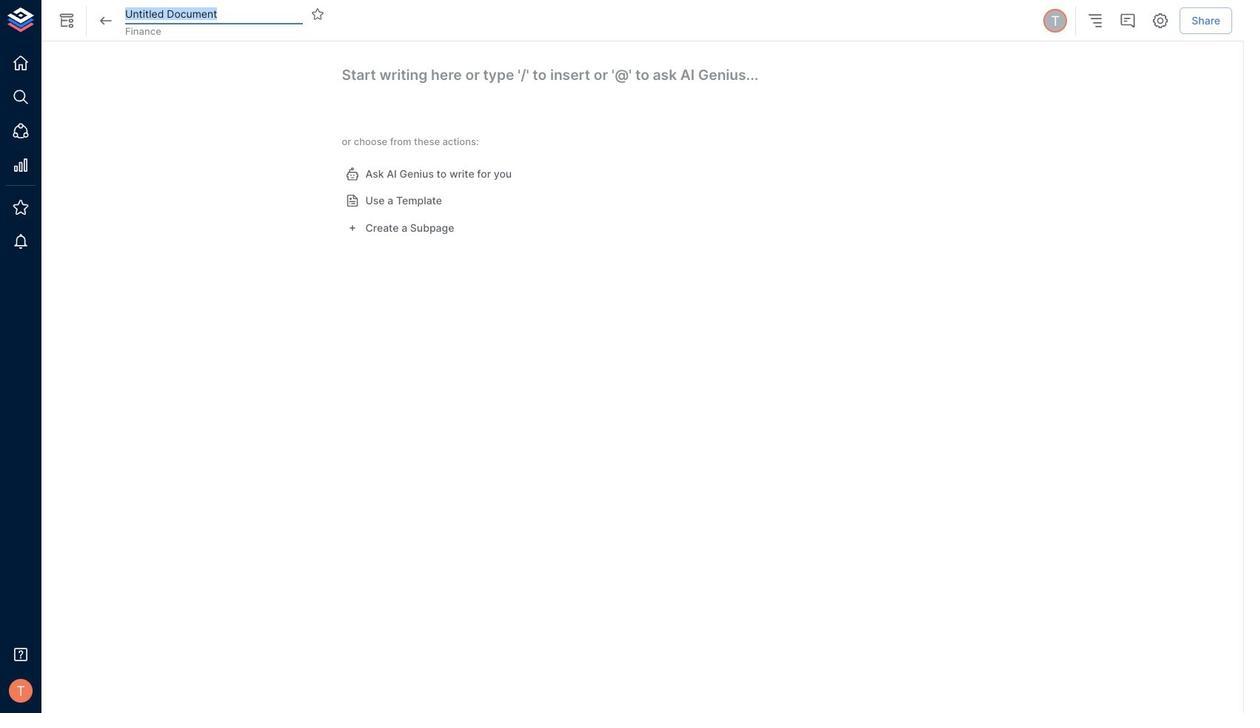 Task type: describe. For each thing, give the bounding box(es) containing it.
go back image
[[97, 12, 115, 30]]

comments image
[[1119, 12, 1137, 30]]

table of contents image
[[1087, 12, 1105, 30]]



Task type: vqa. For each thing, say whether or not it's contained in the screenshot.
the bottommost TB
no



Task type: locate. For each thing, give the bounding box(es) containing it.
None text field
[[125, 3, 303, 25]]

settings image
[[1152, 12, 1170, 30]]

show wiki image
[[58, 12, 76, 30]]

favorite image
[[311, 7, 324, 21]]



